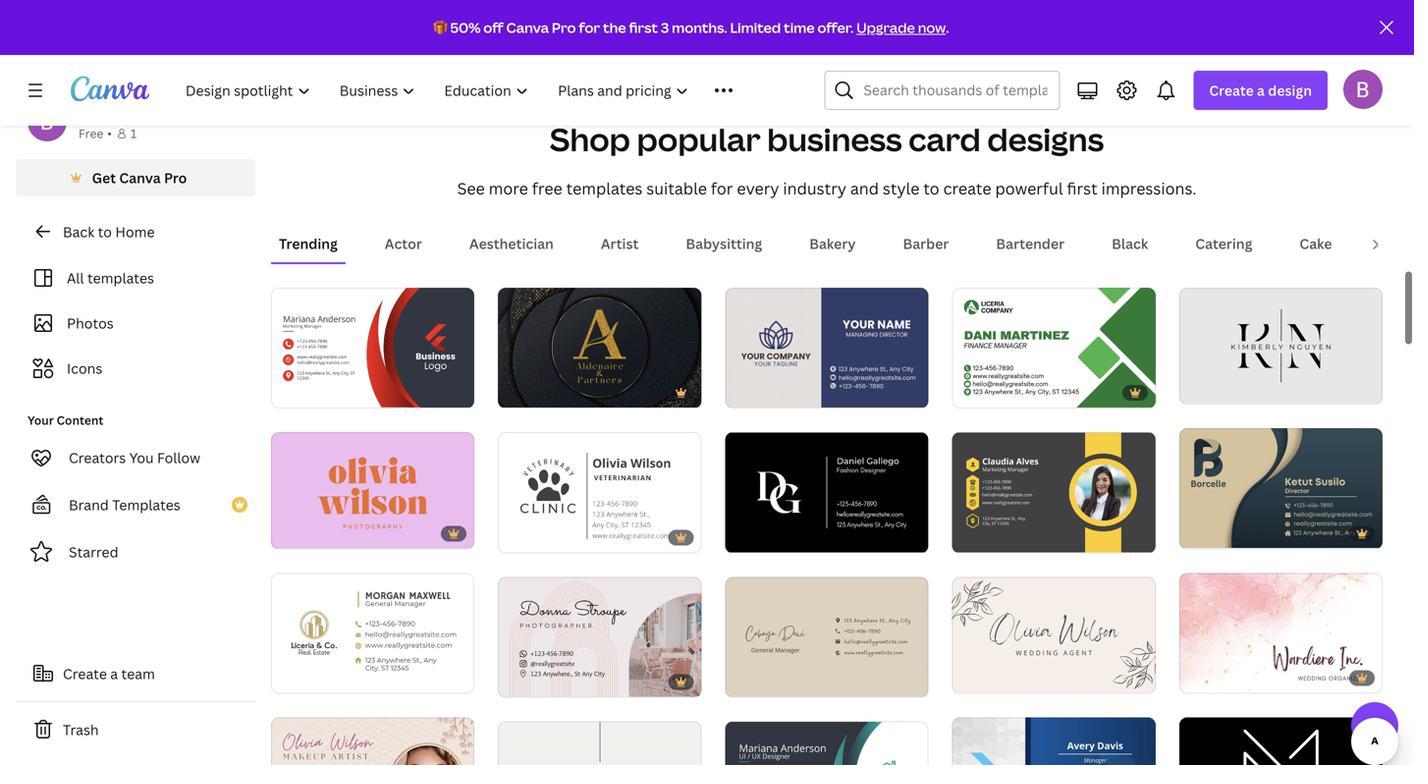 Task type: locate. For each thing, give the bounding box(es) containing it.
black & white m letter business card design brand identity for digital studio design company image
[[1180, 718, 1383, 765]]

for left every
[[711, 178, 733, 199]]

cake
[[1300, 234, 1333, 253]]

your
[[28, 412, 54, 428]]

more
[[489, 178, 528, 199]]

impressions.
[[1102, 178, 1197, 199]]

0 horizontal spatial first
[[629, 18, 658, 37]]

templates right all
[[87, 269, 154, 287]]

for for every
[[711, 178, 733, 199]]

1 horizontal spatial templates
[[566, 178, 643, 199]]

1
[[131, 125, 137, 141], [285, 384, 291, 399], [512, 384, 518, 399], [739, 384, 745, 399], [966, 384, 972, 399], [966, 529, 972, 544], [1193, 670, 1199, 684]]

get
[[92, 168, 116, 187]]

black and white dog cat veterinary clinic veterinarian single-side business card image
[[498, 433, 702, 552]]

actor button
[[377, 225, 430, 262]]

a for design
[[1257, 81, 1265, 100]]

back to home
[[63, 222, 155, 241]]

1 vertical spatial create
[[63, 665, 107, 683]]

black button
[[1104, 225, 1156, 262]]

back
[[63, 222, 95, 241]]

1 vertical spatial canva
[[119, 168, 161, 187]]

business
[[767, 118, 902, 161]]

0 vertical spatial a
[[1257, 81, 1265, 100]]

barber
[[903, 234, 949, 253]]

1 horizontal spatial create
[[1210, 81, 1254, 100]]

photos
[[67, 314, 114, 333]]

the
[[603, 18, 626, 37]]

creators you follow
[[69, 448, 200, 467]]

all templates link
[[28, 259, 244, 297]]

black
[[1112, 234, 1149, 253]]

starred link
[[16, 532, 255, 572]]

creators
[[69, 448, 126, 467]]

artist
[[601, 234, 639, 253]]

1 of 2 for black & gold elegant business card image
[[512, 384, 540, 399]]

shop
[[550, 118, 631, 161]]

to right style
[[924, 178, 940, 199]]

0 horizontal spatial canva
[[119, 168, 161, 187]]

a for team
[[110, 665, 118, 683]]

1 horizontal spatial to
[[924, 178, 940, 199]]

0 horizontal spatial to
[[98, 222, 112, 241]]

of
[[293, 384, 304, 399], [520, 384, 531, 399], [747, 384, 758, 399], [974, 384, 985, 399], [974, 529, 985, 544], [1202, 670, 1213, 684]]

templates
[[566, 178, 643, 199], [87, 269, 154, 287]]

1 of 2 link
[[271, 288, 475, 408], [498, 288, 702, 408], [725, 288, 929, 408], [952, 288, 1156, 408], [952, 432, 1156, 553], [1180, 573, 1383, 693]]

create a team
[[63, 665, 155, 683]]

canva right get
[[119, 168, 161, 187]]

pro
[[552, 18, 576, 37], [164, 168, 187, 187]]

upgrade
[[857, 18, 915, 37]]

0 horizontal spatial for
[[579, 18, 600, 37]]

style
[[883, 178, 920, 199]]

brand templates
[[69, 496, 181, 514]]

canva inside button
[[119, 168, 161, 187]]

1 horizontal spatial canva
[[506, 18, 549, 37]]

0 horizontal spatial a
[[110, 665, 118, 683]]

trending button
[[271, 225, 346, 262]]

create inside button
[[63, 665, 107, 683]]

industry
[[783, 178, 847, 199]]

for for the
[[579, 18, 600, 37]]

a inside button
[[110, 665, 118, 683]]

0 vertical spatial pro
[[552, 18, 576, 37]]

all templates
[[67, 269, 154, 287]]

templates down shop
[[566, 178, 643, 199]]

a inside dropdown button
[[1257, 81, 1265, 100]]

1 of 2
[[285, 384, 313, 399], [512, 384, 540, 399], [739, 384, 767, 399], [966, 384, 994, 399], [966, 529, 994, 544], [1193, 670, 1221, 684]]

1 horizontal spatial a
[[1257, 81, 1265, 100]]

creators you follow link
[[16, 438, 255, 477]]

brown  business card image
[[725, 577, 929, 697]]

create a team button
[[16, 654, 255, 693]]

1 of 2 for the green and white modern business card image
[[966, 384, 994, 399]]

2
[[307, 384, 313, 399], [534, 384, 540, 399], [761, 384, 767, 399], [988, 384, 994, 399], [988, 529, 994, 544], [1215, 670, 1221, 684]]

starred
[[69, 543, 118, 561]]

1 vertical spatial for
[[711, 178, 733, 199]]

you
[[129, 448, 154, 467]]

to
[[924, 178, 940, 199], [98, 222, 112, 241]]

1 horizontal spatial for
[[711, 178, 733, 199]]

see more free templates suitable for every industry and style to create powerful first impressions.
[[457, 178, 1197, 199]]

design
[[1268, 81, 1312, 100]]

0 vertical spatial for
[[579, 18, 600, 37]]

babysitting
[[686, 234, 762, 253]]

back to home link
[[16, 212, 255, 251]]

off
[[484, 18, 504, 37]]

3
[[661, 18, 669, 37]]

.
[[946, 18, 949, 37]]

upgrade now button
[[857, 18, 946, 37]]

bakery
[[810, 234, 856, 253]]

create a design
[[1210, 81, 1312, 100]]

1 horizontal spatial first
[[1067, 178, 1098, 199]]

create left team
[[63, 665, 107, 683]]

None search field
[[825, 71, 1060, 110]]

1 of 2 link for minimalist beige interior designer business card image
[[498, 288, 702, 408]]

to right back on the top left of the page
[[98, 222, 112, 241]]

2 for the green and white modern business card image
[[988, 384, 994, 399]]

0 vertical spatial first
[[629, 18, 658, 37]]

babysitting button
[[678, 225, 770, 262]]

1 for blue grey minimalist modern business card "image"
[[739, 384, 745, 399]]

1 of 2 link for nude minimalist beauty feminine makeup artist business card image
[[271, 288, 475, 408]]

of for the green and white modern business card image
[[974, 384, 985, 399]]

canva right off
[[506, 18, 549, 37]]

home
[[115, 222, 155, 241]]

of for pink modern wedding organizer business card image
[[1202, 670, 1213, 684]]

for left "the"
[[579, 18, 600, 37]]

first left '3'
[[629, 18, 658, 37]]

create inside dropdown button
[[1210, 81, 1254, 100]]

50%
[[450, 18, 481, 37]]

create left "design"
[[1210, 81, 1254, 100]]

1 vertical spatial to
[[98, 222, 112, 241]]

simple corporate business card image
[[271, 573, 475, 693]]

icons link
[[28, 350, 244, 387]]

black & gold elegant business card image
[[498, 288, 702, 408]]

1 vertical spatial pro
[[164, 168, 187, 187]]

first right powerful on the right of page
[[1067, 178, 1098, 199]]

a
[[1257, 81, 1265, 100], [110, 665, 118, 683]]

a left team
[[110, 665, 118, 683]]

trash
[[63, 721, 99, 739]]

0 horizontal spatial create
[[63, 665, 107, 683]]

content
[[57, 412, 103, 428]]

create for create a team
[[63, 665, 107, 683]]

brand
[[69, 496, 109, 514]]

canva
[[506, 18, 549, 37], [119, 168, 161, 187]]

1 of 2 for professional business card image
[[966, 529, 994, 544]]

create
[[1210, 81, 1254, 100], [63, 665, 107, 683]]

pro inside button
[[164, 168, 187, 187]]

designs
[[988, 118, 1104, 161]]

for
[[579, 18, 600, 37], [711, 178, 733, 199]]

bartender
[[996, 234, 1065, 253]]

top level navigation element
[[173, 71, 777, 110], [173, 71, 777, 110]]

get canva pro
[[92, 168, 187, 187]]

a left "design"
[[1257, 81, 1265, 100]]

0 horizontal spatial templates
[[87, 269, 154, 287]]

•
[[107, 125, 112, 141]]

pro left "the"
[[552, 18, 576, 37]]

trending
[[279, 234, 338, 253]]

0 vertical spatial create
[[1210, 81, 1254, 100]]

minimalist beige interior designer business card image
[[498, 722, 702, 765]]

pro up back to home link
[[164, 168, 187, 187]]

free
[[532, 178, 563, 199]]

0 horizontal spatial pro
[[164, 168, 187, 187]]

1 vertical spatial a
[[110, 665, 118, 683]]



Task type: describe. For each thing, give the bounding box(es) containing it.
all
[[67, 269, 84, 287]]

offer.
[[818, 18, 854, 37]]

pink feminine beautiful business women photo salon nail art hair dresser jewelry business cards image
[[498, 577, 702, 697]]

icons
[[67, 359, 102, 378]]

1 vertical spatial first
[[1067, 178, 1098, 199]]

1 of 2 for blue grey minimalist modern business card "image"
[[739, 384, 767, 399]]

shop popular business card designs
[[550, 118, 1104, 161]]

bob builder image
[[1344, 69, 1383, 109]]

2 for pink modern wedding organizer business card image
[[1215, 670, 1221, 684]]

0 vertical spatial to
[[924, 178, 940, 199]]

2 for blue grey minimalist modern business card "image"
[[761, 384, 767, 399]]

time
[[784, 18, 815, 37]]

suitable
[[647, 178, 707, 199]]

your content
[[28, 412, 103, 428]]

🎁 50% off canva pro for the first 3 months. limited time offer. upgrade now .
[[434, 18, 949, 37]]

popular
[[637, 118, 761, 161]]

blue grey minimalist modern business card image
[[725, 288, 929, 408]]

of for professional business card image
[[974, 529, 985, 544]]

of for black & gold elegant business card image
[[520, 384, 531, 399]]

grey black modern elegant name initials monogram business card image
[[1180, 288, 1383, 404]]

1 for pink modern wedding organizer business card image
[[1193, 670, 1199, 684]]

green and white modern business card image
[[952, 288, 1156, 408]]

black and white simple personal business card image
[[725, 433, 929, 552]]

pink modern wedding organizer business card image
[[1180, 573, 1383, 693]]

aesthetician
[[469, 234, 554, 253]]

1 of 2 link for blue minimalist corporate business card image
[[952, 288, 1156, 408]]

create a design button
[[1194, 71, 1328, 110]]

trash link
[[16, 710, 255, 749]]

photos link
[[28, 305, 244, 342]]

1 for black & gold elegant business card image
[[512, 384, 518, 399]]

red black creative modern business card image
[[271, 288, 475, 408]]

1 for professional business card image
[[966, 529, 972, 544]]

0 vertical spatial canva
[[506, 18, 549, 37]]

months.
[[672, 18, 728, 37]]

1 of 2 link for the blue and white elegant business card image
[[725, 288, 929, 408]]

actor
[[385, 234, 422, 253]]

🎁
[[434, 18, 448, 37]]

1 for the green and white modern business card image
[[966, 384, 972, 399]]

bartender button
[[989, 225, 1073, 262]]

catering
[[1196, 234, 1253, 253]]

1 horizontal spatial pro
[[552, 18, 576, 37]]

free
[[79, 125, 103, 141]]

card
[[909, 118, 981, 161]]

free •
[[79, 125, 112, 141]]

get canva pro button
[[16, 159, 255, 196]]

limited
[[730, 18, 781, 37]]

of for blue grey minimalist modern business card "image"
[[747, 384, 758, 399]]

create for create a design
[[1210, 81, 1254, 100]]

see
[[457, 178, 485, 199]]

bakery button
[[802, 225, 864, 262]]

artist button
[[593, 225, 647, 262]]

team
[[121, 665, 155, 683]]

pink aesthetic handwritten wedding agent business card image
[[952, 577, 1156, 693]]

2 for professional business card image
[[988, 529, 994, 544]]

nude minimalist beauty feminine makeup artist business card image
[[271, 718, 475, 765]]

1 of 2 for pink modern wedding organizer business card image
[[1193, 670, 1221, 684]]

blue minimalist corporate business card image
[[952, 718, 1156, 765]]

1 vertical spatial templates
[[87, 269, 154, 287]]

Search search field
[[864, 72, 1047, 109]]

catering button
[[1188, 225, 1261, 262]]

cake button
[[1292, 225, 1340, 262]]

follow
[[157, 448, 200, 467]]

every
[[737, 178, 779, 199]]

powerful
[[996, 178, 1063, 199]]

aesthetician button
[[462, 225, 562, 262]]

orange modern fun photography business card image
[[271, 432, 475, 549]]

barber button
[[895, 225, 957, 262]]

and
[[851, 178, 879, 199]]

create
[[944, 178, 992, 199]]

brand templates link
[[16, 485, 255, 525]]

2 for black & gold elegant business card image
[[534, 384, 540, 399]]

professional business card image
[[952, 433, 1156, 552]]

navy and brown modern business card image
[[1180, 429, 1383, 548]]

blue and white elegant business card image
[[725, 722, 929, 765]]

0 vertical spatial templates
[[566, 178, 643, 199]]

templates
[[112, 496, 181, 514]]

now
[[918, 18, 946, 37]]



Task type: vqa. For each thing, say whether or not it's contained in the screenshot.
"Back To Home" at the left top of the page
yes



